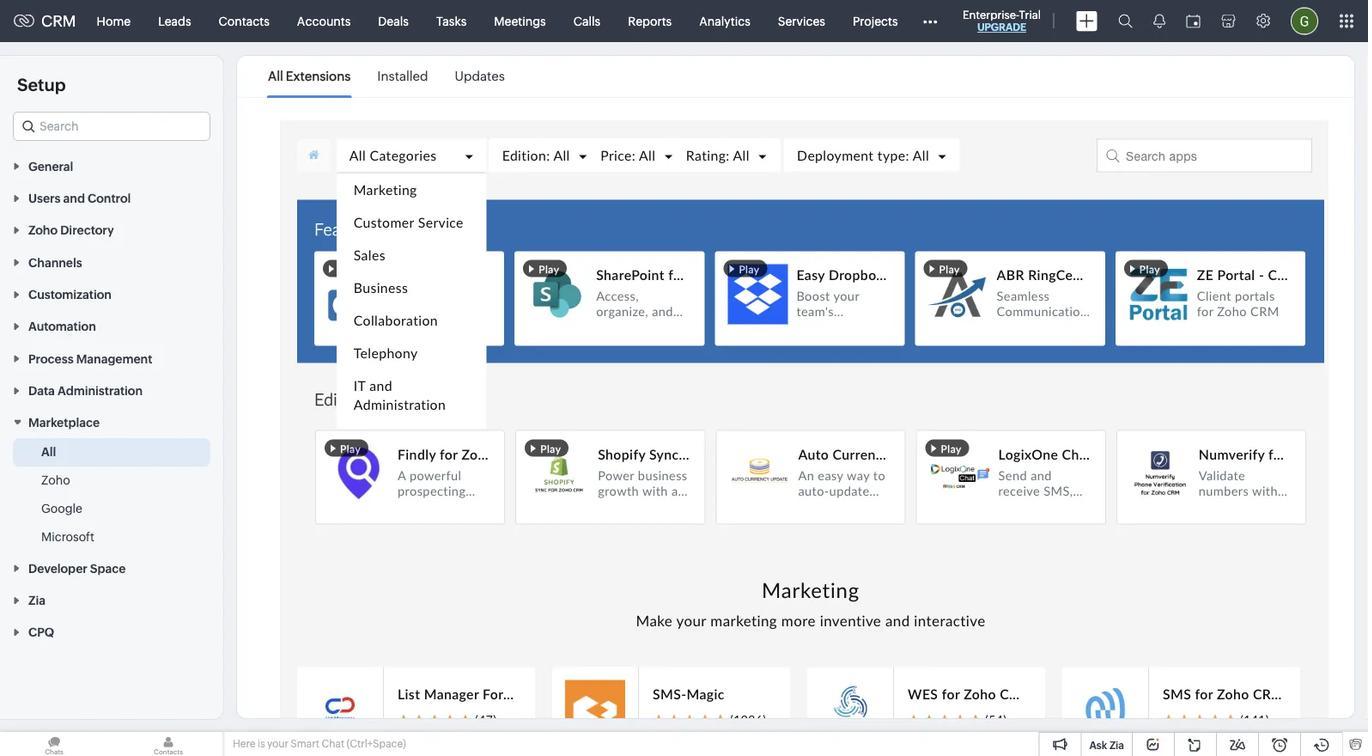 Task type: describe. For each thing, give the bounding box(es) containing it.
is
[[258, 738, 265, 750]]

zoho directory button
[[0, 214, 223, 246]]

customization
[[28, 288, 112, 301]]

meetings link
[[481, 0, 560, 42]]

enterprise-
[[963, 8, 1020, 21]]

calendar image
[[1187, 14, 1201, 28]]

all for all extensions
[[268, 69, 283, 84]]

create menu element
[[1066, 0, 1108, 42]]

users
[[28, 191, 61, 205]]

contacts link
[[205, 0, 283, 42]]

general button
[[0, 149, 223, 182]]

services link
[[764, 0, 839, 42]]

process management
[[28, 352, 152, 365]]

microsoft link
[[41, 528, 95, 546]]

directory
[[60, 223, 114, 237]]

installed link
[[377, 57, 428, 96]]

ask
[[1090, 739, 1108, 751]]

administration
[[58, 384, 143, 398]]

marketplace button
[[0, 406, 223, 438]]

Search text field
[[14, 113, 210, 140]]

management
[[76, 352, 152, 365]]

signals element
[[1144, 0, 1176, 42]]

deals link
[[365, 0, 423, 42]]

accounts link
[[283, 0, 365, 42]]

contacts image
[[114, 732, 223, 756]]

zoho link
[[41, 472, 70, 489]]

cpq button
[[0, 616, 223, 648]]

zoho for zoho directory
[[28, 223, 58, 237]]

marketplace region
[[0, 438, 223, 552]]

services
[[778, 14, 826, 28]]

crm
[[41, 12, 76, 30]]

cpq
[[28, 626, 54, 639]]

zia button
[[0, 584, 223, 616]]

automation button
[[0, 310, 223, 342]]

data administration button
[[0, 374, 223, 406]]

channels button
[[0, 246, 223, 278]]

your
[[267, 738, 289, 750]]

tasks link
[[423, 0, 481, 42]]

create menu image
[[1077, 11, 1098, 31]]

process management button
[[0, 342, 223, 374]]

setup
[[17, 75, 66, 95]]

enterprise-trial upgrade
[[963, 8, 1041, 33]]

leads link
[[144, 0, 205, 42]]

crm link
[[14, 12, 76, 30]]

profile element
[[1281, 0, 1329, 42]]

extensions
[[286, 69, 351, 84]]

microsoft
[[41, 530, 95, 544]]

tasks
[[436, 14, 467, 28]]

google link
[[41, 500, 82, 517]]

accounts
[[297, 14, 351, 28]]



Task type: locate. For each thing, give the bounding box(es) containing it.
analytics link
[[686, 0, 764, 42]]

installed
[[377, 69, 428, 84]]

1 vertical spatial zoho
[[41, 473, 70, 487]]

1 horizontal spatial zia
[[1110, 739, 1125, 751]]

reports
[[628, 14, 672, 28]]

zia right the ask on the right
[[1110, 739, 1125, 751]]

(ctrl+space)
[[347, 738, 406, 750]]

data
[[28, 384, 55, 398]]

all inside all extensions link
[[268, 69, 283, 84]]

users and control
[[28, 191, 131, 205]]

reports link
[[615, 0, 686, 42]]

all link
[[41, 443, 56, 461]]

all inside marketplace region
[[41, 445, 56, 459]]

calls link
[[560, 0, 615, 42]]

home link
[[83, 0, 144, 42]]

zia
[[28, 593, 45, 607], [1110, 739, 1125, 751]]

calls
[[574, 14, 601, 28]]

0 vertical spatial all
[[268, 69, 283, 84]]

leads
[[158, 14, 191, 28]]

zoho up 'google'
[[41, 473, 70, 487]]

analytics
[[700, 14, 751, 28]]

1 vertical spatial zia
[[1110, 739, 1125, 751]]

zia inside dropdown button
[[28, 593, 45, 607]]

zoho down users
[[28, 223, 58, 237]]

all extensions link
[[268, 57, 351, 96]]

all
[[268, 69, 283, 84], [41, 445, 56, 459]]

all for all
[[41, 445, 56, 459]]

automation
[[28, 320, 96, 333]]

1 vertical spatial all
[[41, 445, 56, 459]]

all extensions
[[268, 69, 351, 84]]

all up zoho link
[[41, 445, 56, 459]]

zia up cpq at the left of the page
[[28, 593, 45, 607]]

profile image
[[1291, 7, 1319, 35]]

customization button
[[0, 278, 223, 310]]

developer
[[28, 561, 87, 575]]

here is your smart chat (ctrl+space)
[[233, 738, 406, 750]]

0 horizontal spatial zia
[[28, 593, 45, 607]]

Other Modules field
[[912, 7, 949, 35]]

0 horizontal spatial all
[[41, 445, 56, 459]]

zoho inside dropdown button
[[28, 223, 58, 237]]

zoho for zoho
[[41, 473, 70, 487]]

deals
[[378, 14, 409, 28]]

search element
[[1108, 0, 1144, 42]]

process
[[28, 352, 74, 365]]

control
[[88, 191, 131, 205]]

ask zia
[[1090, 739, 1125, 751]]

smart
[[291, 738, 320, 750]]

None field
[[13, 112, 211, 141]]

users and control button
[[0, 182, 223, 214]]

meetings
[[494, 14, 546, 28]]

developer space
[[28, 561, 126, 575]]

channels
[[28, 255, 82, 269]]

google
[[41, 502, 82, 516]]

developer space button
[[0, 552, 223, 584]]

trial
[[1020, 8, 1041, 21]]

chat
[[322, 738, 345, 750]]

general
[[28, 159, 73, 173]]

and
[[63, 191, 85, 205]]

updates
[[455, 69, 505, 84]]

chats image
[[0, 732, 108, 756]]

contacts
[[219, 14, 270, 28]]

home
[[97, 14, 131, 28]]

projects link
[[839, 0, 912, 42]]

upgrade
[[978, 21, 1027, 33]]

1 horizontal spatial all
[[268, 69, 283, 84]]

space
[[90, 561, 126, 575]]

marketplace
[[28, 416, 100, 430]]

0 vertical spatial zoho
[[28, 223, 58, 237]]

signals image
[[1154, 14, 1166, 28]]

here
[[233, 738, 256, 750]]

zoho directory
[[28, 223, 114, 237]]

search image
[[1119, 14, 1133, 28]]

all left extensions
[[268, 69, 283, 84]]

data administration
[[28, 384, 143, 398]]

zoho
[[28, 223, 58, 237], [41, 473, 70, 487]]

0 vertical spatial zia
[[28, 593, 45, 607]]

zoho inside marketplace region
[[41, 473, 70, 487]]

projects
[[853, 14, 898, 28]]

updates link
[[455, 57, 505, 96]]



Task type: vqa. For each thing, say whether or not it's contained in the screenshot.
The "All Extensions" link on the left of page
yes



